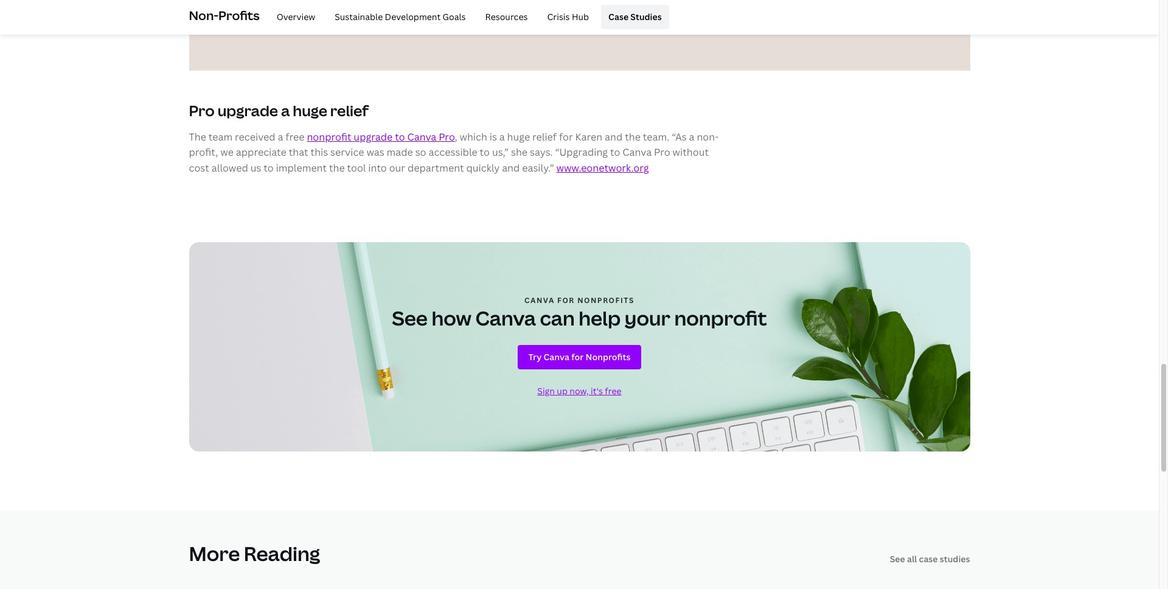 Task type: vqa. For each thing, say whether or not it's contained in the screenshot.
subscribe in manage messages you receive from canva. you can subscribe or unsubscribe from marketing and team-related emails, and mobile push notifications.
no



Task type: describe. For each thing, give the bounding box(es) containing it.
into
[[368, 161, 387, 175]]

how
[[432, 305, 472, 331]]

non-
[[189, 7, 219, 24]]

profits
[[219, 7, 260, 24]]

a right "as on the top right of the page
[[689, 130, 695, 144]]

resources
[[485, 11, 528, 22]]

"as
[[672, 130, 687, 144]]

case
[[919, 554, 938, 565]]

nonprofit upgrade to canva pro link
[[307, 130, 455, 144]]

overview
[[277, 11, 315, 22]]

www.eonetwork.org link
[[557, 161, 649, 175]]

the
[[189, 130, 206, 144]]

non-profits
[[189, 7, 260, 24]]

received
[[235, 130, 276, 144]]

sustainable development goals
[[335, 11, 466, 22]]

that
[[289, 146, 308, 159]]

is
[[490, 130, 497, 144]]

karen
[[576, 130, 603, 144]]

sign
[[538, 385, 555, 397]]

without
[[673, 146, 709, 159]]

1 horizontal spatial upgrade
[[354, 130, 393, 144]]

easily."
[[522, 161, 554, 175]]

to up www.eonetwork.org link
[[610, 146, 620, 159]]

a right is
[[500, 130, 505, 144]]

menu bar containing overview
[[265, 5, 669, 29]]

more reading
[[189, 541, 320, 567]]

0 vertical spatial and
[[605, 130, 623, 144]]

goals
[[443, 11, 466, 22]]

overview link
[[269, 5, 323, 29]]

case studies link
[[601, 5, 669, 29]]

canva inside , which is a huge relief for karen and the team. "as a non- profit, we appreciate that this service was made so accessible to us," she says. "upgrading to canva pro without cost allowed us to implement the tool into our department quickly and easily."
[[623, 146, 652, 159]]

free for it's
[[605, 385, 622, 397]]

team
[[209, 130, 233, 144]]

says.
[[530, 146, 553, 159]]

tool
[[347, 161, 366, 175]]

nonprofits
[[578, 295, 635, 306]]

huge inside , which is a huge relief for karen and the team. "as a non- profit, we appreciate that this service was made so accessible to us," she says. "upgrading to canva pro without cost allowed us to implement the tool into our department quickly and easily."
[[507, 130, 530, 144]]

pro inside , which is a huge relief for karen and the team. "as a non- profit, we appreciate that this service was made so accessible to us," she says. "upgrading to canva pro without cost allowed us to implement the tool into our department quickly and easily."
[[654, 146, 671, 159]]

0 vertical spatial relief
[[330, 100, 369, 120]]

reading
[[244, 541, 320, 567]]

a up that
[[281, 100, 290, 120]]

accessible
[[429, 146, 478, 159]]

studies
[[940, 554, 971, 565]]

1 horizontal spatial the
[[625, 130, 641, 144]]

0 horizontal spatial pro
[[189, 100, 215, 120]]

profit,
[[189, 146, 218, 159]]

service
[[331, 146, 364, 159]]

1 vertical spatial and
[[502, 161, 520, 175]]

www.eonetwork.org
[[557, 161, 649, 175]]

more
[[189, 541, 240, 567]]

help
[[579, 305, 621, 331]]



Task type: locate. For each thing, give the bounding box(es) containing it.
quickly
[[467, 161, 500, 175]]

we
[[221, 146, 234, 159]]

0 horizontal spatial upgrade
[[218, 100, 278, 120]]

it's
[[591, 385, 603, 397]]

free for a
[[286, 130, 305, 144]]

0 horizontal spatial see
[[392, 305, 428, 331]]

and
[[605, 130, 623, 144], [502, 161, 520, 175]]

crisis hub
[[547, 11, 589, 22]]

she
[[511, 146, 528, 159]]

huge up 'the team received a free nonprofit upgrade to canva pro'
[[293, 100, 327, 120]]

non-
[[697, 130, 719, 144]]

appreciate
[[236, 146, 287, 159]]

canva inside canva for nonprofits see how canva can help your nonprofit
[[476, 305, 536, 331]]

canva down team.
[[623, 146, 652, 159]]

nonprofit
[[307, 130, 352, 144], [675, 305, 767, 331]]

was
[[367, 146, 384, 159]]

canva for nonprofits see how canva can help your nonprofit
[[392, 295, 767, 331]]

crisis
[[547, 11, 570, 22]]

implement
[[276, 161, 327, 175]]

canva
[[407, 130, 437, 144], [623, 146, 652, 159], [476, 305, 536, 331]]

pro upgrade a huge relief
[[189, 100, 369, 120]]

sustainable development goals link
[[328, 5, 473, 29]]

can
[[540, 305, 575, 331]]

free up that
[[286, 130, 305, 144]]

canva left can
[[476, 305, 536, 331]]

1 horizontal spatial nonprofit
[[675, 305, 767, 331]]

1 horizontal spatial free
[[605, 385, 622, 397]]

, which is a huge relief for karen and the team. "as a non- profit, we appreciate that this service was made so accessible to us," she says. "upgrading to canva pro without cost allowed us to implement the tool into our department quickly and easily."
[[189, 130, 719, 175]]

for
[[558, 295, 575, 306]]

all
[[907, 554, 917, 565]]

0 horizontal spatial relief
[[330, 100, 369, 120]]

0 vertical spatial the
[[625, 130, 641, 144]]

the left team.
[[625, 130, 641, 144]]

1 horizontal spatial canva
[[476, 305, 536, 331]]

0 horizontal spatial and
[[502, 161, 520, 175]]

free
[[286, 130, 305, 144], [605, 385, 622, 397]]

canva up so
[[407, 130, 437, 144]]

1 vertical spatial free
[[605, 385, 622, 397]]

1 horizontal spatial pro
[[439, 130, 455, 144]]

so
[[416, 146, 426, 159]]

0 horizontal spatial huge
[[293, 100, 327, 120]]

1 vertical spatial the
[[329, 161, 345, 175]]

2 horizontal spatial pro
[[654, 146, 671, 159]]

nonprofit inside canva for nonprofits see how canva can help your nonprofit
[[675, 305, 767, 331]]

which
[[460, 130, 487, 144]]

0 vertical spatial nonprofit
[[307, 130, 352, 144]]

see inside canva for nonprofits see how canva can help your nonprofit
[[392, 305, 428, 331]]

to up the made
[[395, 130, 405, 144]]

0 vertical spatial see
[[392, 305, 428, 331]]

1 vertical spatial canva
[[623, 146, 652, 159]]

relief inside , which is a huge relief for karen and the team. "as a non- profit, we appreciate that this service was made so accessible to us," she says. "upgrading to canva pro without cost allowed us to implement the tool into our department quickly and easily."
[[533, 130, 557, 144]]

1 horizontal spatial and
[[605, 130, 623, 144]]

huge up she
[[507, 130, 530, 144]]

1 vertical spatial see
[[890, 554, 906, 565]]

a up appreciate
[[278, 130, 283, 144]]

us
[[251, 161, 261, 175]]

2 vertical spatial pro
[[654, 146, 671, 159]]

see left how at the left
[[392, 305, 428, 331]]

studies
[[631, 11, 662, 22]]

now,
[[570, 385, 589, 397]]

see left all
[[890, 554, 906, 565]]

0 vertical spatial huge
[[293, 100, 327, 120]]

sustainable
[[335, 11, 383, 22]]

pro up accessible
[[439, 130, 455, 144]]

this
[[311, 146, 328, 159]]

0 vertical spatial upgrade
[[218, 100, 278, 120]]

up
[[557, 385, 568, 397]]

1 horizontal spatial see
[[890, 554, 906, 565]]

allowed
[[212, 161, 248, 175]]

2 vertical spatial canva
[[476, 305, 536, 331]]

see all case studies
[[890, 554, 971, 565]]

and right karen
[[605, 130, 623, 144]]

development
[[385, 11, 441, 22]]

upgrade up was
[[354, 130, 393, 144]]

to
[[395, 130, 405, 144], [480, 146, 490, 159], [610, 146, 620, 159], [264, 161, 274, 175]]

0 vertical spatial free
[[286, 130, 305, 144]]

huge
[[293, 100, 327, 120], [507, 130, 530, 144]]

case studies
[[609, 11, 662, 22]]

free right it's
[[605, 385, 622, 397]]

0 horizontal spatial canva
[[407, 130, 437, 144]]

sign up now, it's free
[[538, 385, 622, 397]]

and down she
[[502, 161, 520, 175]]

our
[[389, 161, 405, 175]]

0 horizontal spatial the
[[329, 161, 345, 175]]

hub
[[572, 11, 589, 22]]

1 vertical spatial huge
[[507, 130, 530, 144]]

1 vertical spatial pro
[[439, 130, 455, 144]]

1 vertical spatial relief
[[533, 130, 557, 144]]

see
[[392, 305, 428, 331], [890, 554, 906, 565]]

the team received a free nonprofit upgrade to canva pro
[[189, 130, 455, 144]]

pro
[[189, 100, 215, 120], [439, 130, 455, 144], [654, 146, 671, 159]]

upgrade
[[218, 100, 278, 120], [354, 130, 393, 144]]

pro down team.
[[654, 146, 671, 159]]

department
[[408, 161, 464, 175]]

sign up now, it's free link
[[538, 385, 622, 397]]

1 horizontal spatial huge
[[507, 130, 530, 144]]

0 vertical spatial canva
[[407, 130, 437, 144]]

for
[[559, 130, 573, 144]]

relief up 'the team received a free nonprofit upgrade to canva pro'
[[330, 100, 369, 120]]

1 horizontal spatial relief
[[533, 130, 557, 144]]

menu bar
[[265, 5, 669, 29]]

to left us,"
[[480, 146, 490, 159]]

the down service
[[329, 161, 345, 175]]

pro up the
[[189, 100, 215, 120]]

0 vertical spatial pro
[[189, 100, 215, 120]]

your
[[625, 305, 671, 331]]

relief
[[330, 100, 369, 120], [533, 130, 557, 144]]

upgrade up received
[[218, 100, 278, 120]]

cost
[[189, 161, 209, 175]]

a
[[281, 100, 290, 120], [278, 130, 283, 144], [500, 130, 505, 144], [689, 130, 695, 144]]

us,"
[[492, 146, 509, 159]]

made
[[387, 146, 413, 159]]

,
[[455, 130, 457, 144]]

1 vertical spatial upgrade
[[354, 130, 393, 144]]

case
[[609, 11, 629, 22]]

to right us at the left of page
[[264, 161, 274, 175]]

canva
[[525, 295, 555, 306]]

team.
[[643, 130, 670, 144]]

resources link
[[478, 5, 535, 29]]

crisis hub link
[[540, 5, 597, 29]]

2 horizontal spatial canva
[[623, 146, 652, 159]]

"upgrading
[[555, 146, 608, 159]]

relief up says. on the top left of page
[[533, 130, 557, 144]]

1 vertical spatial nonprofit
[[675, 305, 767, 331]]

0 horizontal spatial free
[[286, 130, 305, 144]]

the
[[625, 130, 641, 144], [329, 161, 345, 175]]

see all case studies link
[[890, 554, 971, 565]]

0 horizontal spatial nonprofit
[[307, 130, 352, 144]]



